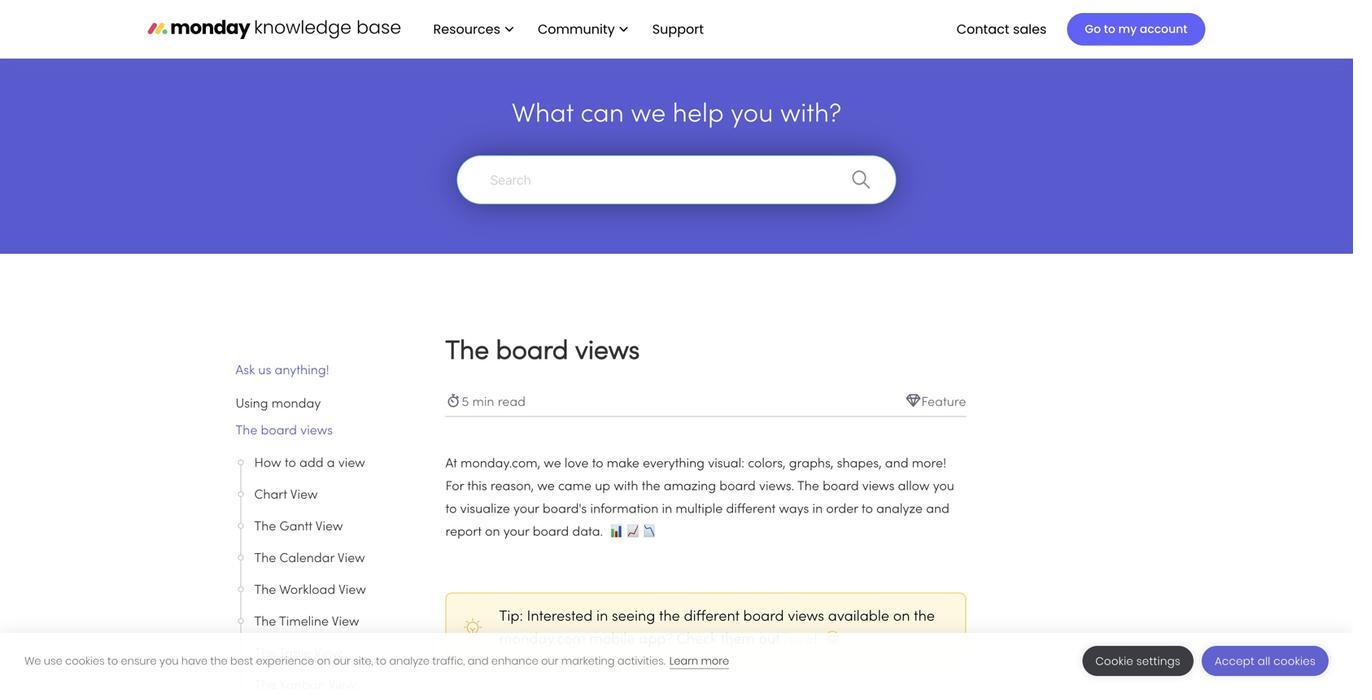 Task type: vqa. For each thing, say whether or not it's contained in the screenshot.
analyze to the bottom
yes



Task type: describe. For each thing, give the bounding box(es) containing it.
Search search field
[[457, 155, 896, 204]]

5
[[462, 397, 469, 409]]

add
[[299, 458, 323, 470]]

gantt
[[280, 521, 312, 533]]

the board views link
[[236, 422, 406, 441]]

view for timeline
[[332, 616, 359, 629]]

reason,
[[491, 481, 534, 493]]

cookie settings button
[[1083, 646, 1194, 676]]

different inside interested in seeing the different board views available on the monday.com mobile app? check them out
[[684, 610, 740, 624]]

colors,
[[748, 458, 786, 470]]

contact sales link
[[949, 15, 1055, 43]]

account
[[1140, 21, 1188, 37]]

them
[[721, 633, 755, 647]]

multiple
[[676, 504, 723, 516]]

mobile
[[590, 633, 635, 647]]

my
[[1119, 21, 1137, 37]]

help
[[673, 103, 724, 128]]

contact sales
[[957, 20, 1047, 38]]

the right available
[[914, 610, 935, 624]]

feature
[[921, 397, 966, 409]]

use
[[44, 654, 62, 668]]

ask us anything!
[[236, 365, 329, 377]]

up
[[595, 481, 610, 493]]

tip:
[[499, 610, 527, 624]]

the left timeline
[[254, 616, 276, 629]]

check
[[677, 633, 717, 647]]

community
[[538, 20, 615, 38]]

2 horizontal spatial in
[[813, 504, 823, 516]]

came
[[558, 481, 592, 493]]

accept all cookies
[[1215, 654, 1316, 669]]

here !  😊
[[784, 633, 844, 647]]

enhance
[[491, 654, 539, 668]]

monday.com logo image
[[148, 12, 401, 46]]

using
[[236, 398, 268, 411]]

in inside interested in seeing the different board views available on the monday.com mobile app? check them out
[[597, 610, 608, 624]]

the table view link
[[254, 644, 406, 664]]

board up order
[[823, 481, 859, 493]]

more
[[701, 654, 729, 668]]

2 vertical spatial and
[[468, 654, 489, 668]]

how
[[254, 458, 281, 470]]

the inside at monday.com, we love to make everything visual: colors, graphs, shapes, and more! for this reason, we came up with the amazing board views. the board views allow you to visualize your board's information in multiple different ways in order to analyze and report on your board data.  📊 📈 📉
[[642, 481, 660, 493]]

read
[[498, 397, 526, 409]]

resources link
[[425, 15, 522, 43]]

resources
[[433, 20, 500, 38]]

the left calendar at the left of page
[[254, 553, 276, 565]]

board down board's
[[533, 526, 569, 539]]

cookie
[[1096, 654, 1134, 669]]

the down using at the left of the page
[[236, 425, 257, 437]]

go to my account
[[1085, 21, 1188, 37]]

0 vertical spatial you
[[731, 103, 773, 128]]

shapes,
[[837, 458, 882, 470]]

information
[[590, 504, 659, 516]]

monday
[[272, 398, 321, 411]]

visualize
[[460, 504, 510, 516]]

board inside interested in seeing the different board views available on the monday.com mobile app? check them out
[[743, 610, 784, 624]]

have
[[181, 654, 208, 668]]

we for love
[[544, 458, 561, 470]]

0 vertical spatial and
[[885, 458, 909, 470]]

with
[[614, 481, 638, 493]]

📈
[[626, 526, 639, 539]]

min
[[472, 397, 494, 409]]

contact
[[957, 20, 1010, 38]]

best
[[230, 654, 253, 668]]

calendar
[[280, 553, 334, 565]]

go to my account link
[[1067, 13, 1206, 46]]

view for calendar
[[338, 553, 365, 565]]

amazing
[[664, 481, 716, 493]]

we
[[24, 654, 41, 668]]

here link
[[784, 633, 814, 647]]

learn
[[669, 654, 698, 668]]

community link
[[530, 15, 636, 43]]

on inside at monday.com, we love to make everything visual: colors, graphs, shapes, and more! for this reason, we came up with the amazing board views. the board views allow you to visualize your board's information in multiple different ways in order to analyze and report on your board data.  📊 📈 📉
[[485, 526, 500, 539]]

main element
[[417, 0, 1206, 59]]

dialog containing cookie settings
[[0, 633, 1353, 689]]

allow
[[898, 481, 930, 493]]

what can we help you with?
[[512, 103, 841, 128]]

view for gantt
[[316, 521, 343, 533]]

the workload view link
[[254, 581, 406, 601]]

ask us anything! link
[[236, 361, 406, 381]]

report
[[446, 526, 482, 539]]

main content containing what can we help you with?
[[0, 49, 1353, 689]]

timeline
[[279, 616, 329, 629]]

view for table
[[314, 648, 342, 660]]

board down visual:
[[720, 481, 756, 493]]

board down "using monday" link
[[261, 425, 297, 437]]

view inside the chart view 'link'
[[290, 489, 318, 502]]

make
[[607, 458, 640, 470]]

board's
[[543, 504, 587, 516]]

monday.com,
[[461, 458, 540, 470]]

the gantt view
[[254, 521, 343, 533]]

app?
[[639, 633, 673, 647]]

the timeline view link
[[254, 613, 406, 632]]

visual:
[[708, 458, 745, 470]]

we use cookies to ensure you have the best experience on our site, to analyze traffic, and enhance our marketing activities. learn more
[[24, 654, 729, 668]]

5 min read
[[462, 397, 526, 409]]

order
[[826, 504, 858, 516]]

analyze inside at monday.com, we love to make everything visual: colors, graphs, shapes, and more! for this reason, we came up with the amazing board views. the board views allow you to visualize your board's information in multiple different ways in order to analyze and report on your board data.  📊 📈 📉
[[876, 504, 923, 516]]

traffic,
[[432, 654, 465, 668]]

out
[[759, 633, 780, 647]]

📊
[[610, 526, 623, 539]]

the inside at monday.com, we love to make everything visual: colors, graphs, shapes, and more! for this reason, we came up with the amazing board views. the board views allow you to visualize your board's information in multiple different ways in order to analyze and report on your board data.  📊 📈 📉
[[797, 481, 819, 493]]

the up app?
[[659, 610, 680, 624]]

the right the best
[[254, 648, 276, 660]]

0 vertical spatial your
[[513, 504, 539, 516]]

here
[[784, 633, 814, 647]]

the left the best
[[210, 654, 228, 668]]

how to add a view link
[[254, 454, 406, 474]]

to down for
[[446, 504, 457, 516]]

1 vertical spatial your
[[504, 526, 529, 539]]

the calendar view
[[254, 553, 365, 565]]



Task type: locate. For each thing, give the bounding box(es) containing it.
1 horizontal spatial on
[[485, 526, 500, 539]]

settings
[[1137, 654, 1181, 669]]

view up the gantt view
[[290, 489, 318, 502]]

2 vertical spatial we
[[537, 481, 555, 493]]

the calendar view link
[[254, 549, 406, 569]]

in left multiple
[[662, 504, 672, 516]]

different down views.
[[726, 504, 776, 516]]

2 vertical spatial on
[[317, 654, 330, 668]]

0 vertical spatial on
[[485, 526, 500, 539]]

view
[[338, 458, 365, 470]]

2 our from the left
[[541, 654, 559, 668]]

table
[[279, 648, 311, 660]]

cookies right use
[[65, 654, 105, 668]]

what
[[512, 103, 574, 128]]

using monday link
[[236, 398, 321, 411]]

1 horizontal spatial cookies
[[1274, 654, 1316, 669]]

chart
[[254, 489, 287, 502]]

your down the reason,
[[513, 504, 539, 516]]

2 horizontal spatial on
[[893, 610, 910, 624]]

views inside at monday.com, we love to make everything visual: colors, graphs, shapes, and more! for this reason, we came up with the amazing board views. the board views allow you to visualize your board's information in multiple different ways in order to analyze and report on your board data.  📊 📈 📉
[[862, 481, 895, 493]]

marketing
[[561, 654, 615, 668]]

go
[[1085, 21, 1101, 37]]

cookies for all
[[1274, 654, 1316, 669]]

in up mobile
[[597, 610, 608, 624]]

more!
[[912, 458, 946, 470]]

view inside the workload view link
[[339, 585, 366, 597]]

experience
[[256, 654, 314, 668]]

board up read
[[496, 340, 568, 365]]

1 vertical spatial we
[[544, 458, 561, 470]]

list containing resources
[[417, 0, 717, 59]]

None search field
[[449, 155, 904, 204]]

to left add
[[285, 458, 296, 470]]

and up allow
[[885, 458, 909, 470]]

0 horizontal spatial the board views
[[236, 425, 333, 437]]

cookies inside accept all cookies "button"
[[1274, 654, 1316, 669]]

view
[[290, 489, 318, 502], [316, 521, 343, 533], [338, 553, 365, 565], [339, 585, 366, 597], [332, 616, 359, 629], [314, 648, 342, 660]]

0 horizontal spatial our
[[333, 654, 351, 668]]

on right table
[[317, 654, 330, 668]]

available
[[828, 610, 889, 624]]

0 horizontal spatial in
[[597, 610, 608, 624]]

in right ways
[[813, 504, 823, 516]]

the workload view
[[254, 585, 366, 597]]

1 our from the left
[[333, 654, 351, 668]]

view up the calendar view link
[[316, 521, 343, 533]]

1 vertical spatial on
[[893, 610, 910, 624]]

we left "love"
[[544, 458, 561, 470]]

0 vertical spatial different
[[726, 504, 776, 516]]

you left "have"
[[159, 654, 179, 668]]

learn more link
[[669, 654, 729, 669]]

analyze
[[876, 504, 923, 516], [389, 654, 430, 668]]

this
[[467, 481, 487, 493]]

our left "site,"
[[333, 654, 351, 668]]

a
[[327, 458, 335, 470]]

view inside the table view link
[[314, 648, 342, 660]]

dialog
[[0, 633, 1353, 689]]

1 horizontal spatial the board views
[[446, 340, 640, 365]]

everything
[[643, 458, 705, 470]]

1 vertical spatial the board views
[[236, 425, 333, 437]]

using monday
[[236, 398, 321, 411]]

to right "site,"
[[376, 654, 387, 668]]

all
[[1258, 654, 1271, 669]]

at
[[446, 458, 457, 470]]

with?
[[780, 103, 841, 128]]

on right available
[[893, 610, 910, 624]]

list
[[417, 0, 717, 59]]

to inside main element
[[1104, 21, 1116, 37]]

views inside interested in seeing the different board views available on the monday.com mobile app? check them out
[[788, 610, 824, 624]]

1 horizontal spatial you
[[731, 103, 773, 128]]

the down graphs, in the right bottom of the page
[[797, 481, 819, 493]]

view for workload
[[339, 585, 366, 597]]

your
[[513, 504, 539, 516], [504, 526, 529, 539]]

can
[[581, 103, 624, 128]]

1 vertical spatial you
[[933, 481, 954, 493]]

cookies right all
[[1274, 654, 1316, 669]]

to left ensure
[[107, 654, 118, 668]]

anything!
[[275, 365, 329, 377]]

board
[[496, 340, 568, 365], [261, 425, 297, 437], [720, 481, 756, 493], [823, 481, 859, 493], [533, 526, 569, 539], [743, 610, 784, 624]]

how to add a view
[[254, 458, 369, 470]]

view inside the gantt view link
[[316, 521, 343, 533]]

our down monday.com
[[541, 654, 559, 668]]

0 horizontal spatial and
[[468, 654, 489, 668]]

0 horizontal spatial cookies
[[65, 654, 105, 668]]

activities.
[[617, 654, 665, 668]]

and down allow
[[926, 504, 950, 516]]

2 cookies from the left
[[1274, 654, 1316, 669]]

ways
[[779, 504, 809, 516]]

the gantt view link
[[254, 518, 406, 537]]

analyze down allow
[[876, 504, 923, 516]]

in
[[662, 504, 672, 516], [813, 504, 823, 516], [597, 610, 608, 624]]

the table view
[[254, 648, 342, 660]]

seeing
[[612, 610, 655, 624]]

we for help
[[631, 103, 666, 128]]

interested
[[527, 610, 593, 624]]

view inside the calendar view link
[[338, 553, 365, 565]]

graphs,
[[789, 458, 834, 470]]

1 vertical spatial different
[[684, 610, 740, 624]]

our
[[333, 654, 351, 668], [541, 654, 559, 668]]

view inside the timeline view link
[[332, 616, 359, 629]]

your down visualize
[[504, 526, 529, 539]]

0 horizontal spatial on
[[317, 654, 330, 668]]

0 horizontal spatial analyze
[[389, 654, 430, 668]]

2 vertical spatial you
[[159, 654, 179, 668]]

the left workload
[[254, 585, 276, 597]]

the left gantt at the left of page
[[254, 521, 276, 533]]

we right can
[[631, 103, 666, 128]]

on
[[485, 526, 500, 539], [893, 610, 910, 624], [317, 654, 330, 668]]

0 horizontal spatial you
[[159, 654, 179, 668]]

1 horizontal spatial analyze
[[876, 504, 923, 516]]

on inside interested in seeing the different board views available on the monday.com mobile app? check them out
[[893, 610, 910, 624]]

view down the timeline view link
[[314, 648, 342, 660]]

1 vertical spatial and
[[926, 504, 950, 516]]

to right go
[[1104, 21, 1116, 37]]

support link
[[644, 15, 717, 43], [652, 20, 709, 38]]

the
[[642, 481, 660, 493], [659, 610, 680, 624], [914, 610, 935, 624], [210, 654, 228, 668]]

you right "help"
[[731, 103, 773, 128]]

love
[[565, 458, 589, 470]]

2 horizontal spatial you
[[933, 481, 954, 493]]

site,
[[353, 654, 373, 668]]

we left came
[[537, 481, 555, 493]]

sales
[[1013, 20, 1047, 38]]

on down visualize
[[485, 526, 500, 539]]

monday.com
[[499, 633, 586, 647]]

1 cookies from the left
[[65, 654, 105, 668]]

none search field inside main content
[[449, 155, 904, 204]]

cookie settings
[[1096, 654, 1181, 669]]

view up the timeline view link
[[339, 585, 366, 597]]

the board views down using monday
[[236, 425, 333, 437]]

different inside at monday.com, we love to make everything visual: colors, graphs, shapes, and more! for this reason, we came up with the amazing board views. the board views allow you to visualize your board's information in multiple different ways in order to analyze and report on your board data.  📊 📈 📉
[[726, 504, 776, 516]]

1 horizontal spatial in
[[662, 504, 672, 516]]

cookies for use
[[65, 654, 105, 668]]

different
[[726, 504, 776, 516], [684, 610, 740, 624]]

you down more!
[[933, 481, 954, 493]]

1 horizontal spatial our
[[541, 654, 559, 668]]

board up out
[[743, 610, 784, 624]]

1 vertical spatial analyze
[[389, 654, 430, 668]]

the board views up read
[[446, 340, 640, 365]]

the up 5
[[446, 340, 489, 365]]

we
[[631, 103, 666, 128], [544, 458, 561, 470], [537, 481, 555, 493]]

view up the table view link
[[332, 616, 359, 629]]

to right order
[[862, 504, 873, 516]]

accept all cookies button
[[1202, 646, 1329, 676]]

workload
[[279, 585, 335, 597]]

0 vertical spatial we
[[631, 103, 666, 128]]

📉
[[643, 526, 656, 539]]

0 vertical spatial analyze
[[876, 504, 923, 516]]

1 horizontal spatial and
[[885, 458, 909, 470]]

ask
[[236, 365, 255, 377]]

chart view link
[[254, 486, 406, 505]]

view up the workload view link
[[338, 553, 365, 565]]

different up check
[[684, 610, 740, 624]]

0 vertical spatial the board views
[[446, 340, 640, 365]]

the right with
[[642, 481, 660, 493]]

you inside at monday.com, we love to make everything visual: colors, graphs, shapes, and more! for this reason, we came up with the amazing board views. the board views allow you to visualize your board's information in multiple different ways in order to analyze and report on your board data.  📊 📈 📉
[[933, 481, 954, 493]]

views.
[[759, 481, 795, 493]]

and right traffic,
[[468, 654, 489, 668]]

interested in seeing the different board views available on the monday.com mobile app? check them out
[[499, 610, 935, 647]]

the board views
[[446, 340, 640, 365], [236, 425, 333, 437]]

support
[[652, 20, 704, 38]]

2 horizontal spatial and
[[926, 504, 950, 516]]

main content
[[0, 49, 1353, 689]]

to right "love"
[[592, 458, 603, 470]]

for
[[446, 481, 464, 493]]

accept
[[1215, 654, 1255, 669]]

analyze left traffic,
[[389, 654, 430, 668]]



